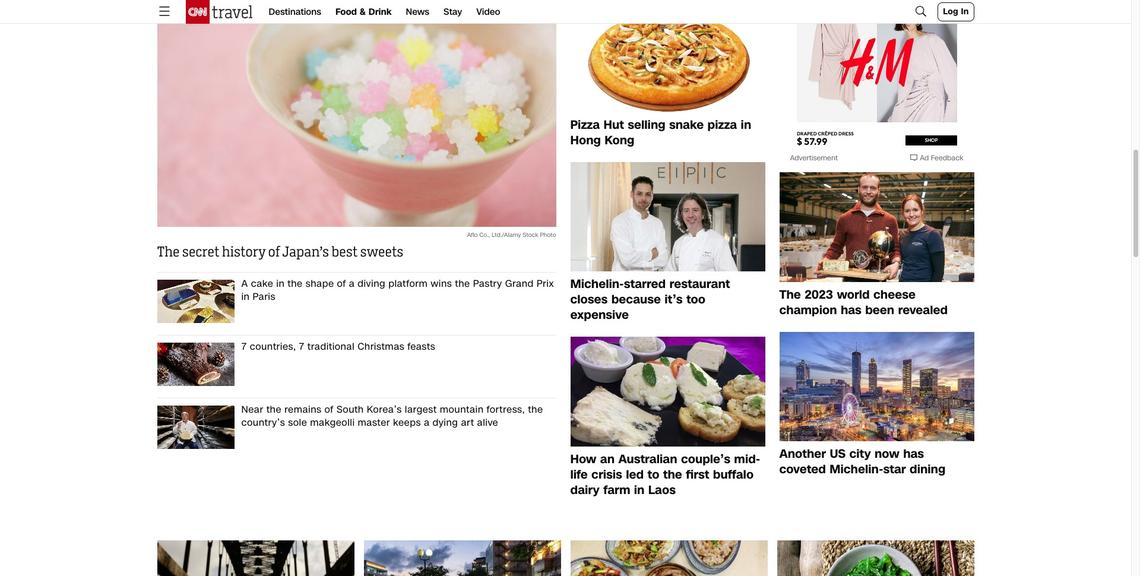 Task type: describe. For each thing, give the bounding box(es) containing it.
grand
[[505, 277, 534, 290]]

the right fortress,
[[528, 403, 543, 417]]

alive
[[477, 416, 499, 430]]

the 2023 world cheese champion has been revealed link
[[780, 286, 975, 318]]

an
[[600, 451, 615, 467]]

stay
[[444, 6, 462, 18]]

wins
[[431, 277, 452, 290]]

near the remains of south korea's largest mountain fortress, the country's sole makgeolli master keeps a dying art alive link
[[234, 403, 556, 454]]

the right wins
[[455, 277, 470, 290]]

secret
[[182, 246, 219, 260]]

a inside near the remains of south korea's largest mountain fortress, the country's sole makgeolli master keeps a dying art alive
[[424, 416, 430, 430]]

1 7 from the left
[[241, 340, 247, 354]]

near
[[241, 403, 264, 417]]

platform
[[389, 277, 428, 290]]

the right near
[[267, 403, 282, 417]]

in left the 'paris'
[[241, 290, 250, 304]]

japanese wakame chuka seaweed salad with sesame seeds in ceramic plate with chopsticks over old wooden background. flat lay, copy space. (photo by: natasha breen/reda&co/universal images group via getty images) image
[[777, 540, 975, 576]]

a cake in the shape of a diving platform wins the pastry grand prix in paris
[[241, 277, 554, 304]]

maybe shau kee wan image
[[571, 540, 768, 576]]

&
[[360, 6, 366, 18]]

mid-
[[734, 451, 761, 467]]

aflo co., ltd./alamy stock photo
[[467, 231, 556, 239]]

restaurant
[[670, 276, 730, 292]]

7 countries, 7 traditional christmas feasts
[[241, 340, 436, 354]]

video
[[477, 6, 500, 18]]

largest
[[405, 403, 437, 417]]

history
[[222, 246, 266, 260]]

near the remains of south korea's largest mountain fortress, the country's sole makgeolli master keeps a dying art alive
[[241, 403, 543, 430]]

dairy
[[571, 481, 600, 498]]

world
[[837, 286, 870, 303]]

a cake in the shape of a diving platform wins the pastry grand prix in paris link
[[234, 277, 556, 328]]

atlanta, georgia, usa downtown city skyline. image
[[780, 332, 975, 441]]

2023
[[805, 286, 833, 303]]

starred
[[624, 276, 666, 292]]

in inside how an australian couple's mid- life crisis led to the first buffalo dairy farm in laos
[[634, 481, 645, 498]]

in inside pizza hut selling snake pizza in hong kong
[[741, 116, 752, 133]]

co.,
[[480, 231, 490, 239]]

another us city now has coveted michelin-star dining link
[[780, 446, 975, 478]]

michelin-starred restaurant closes because it's too expensive
[[571, 276, 730, 323]]

farm
[[604, 481, 631, 498]]

ad feedback
[[920, 153, 964, 163]]

countries,
[[250, 340, 296, 354]]

the for the secret history of japan's best sweets
[[157, 246, 180, 260]]

sweets
[[360, 246, 404, 260]]

led
[[626, 466, 644, 483]]

stock
[[523, 231, 539, 239]]

the for the 2023 world cheese champion has been revealed
[[780, 286, 801, 303]]

video link
[[477, 0, 500, 24]]

hong kong's pizza hut is partnering up with a local century-old restaurant to introduce a new snake-soup pizza. image
[[571, 2, 765, 112]]

first
[[686, 466, 710, 483]]

now
[[875, 446, 900, 462]]

star
[[884, 461, 906, 478]]

food & drink link
[[336, 0, 392, 24]]

2 7 from the left
[[299, 340, 305, 354]]

selling
[[628, 116, 666, 133]]

open menu icon image
[[157, 4, 171, 18]]

paris
[[253, 290, 276, 304]]

laos
[[649, 481, 676, 498]]

buche de noel image
[[157, 343, 234, 386]]

crisis
[[592, 466, 623, 483]]

log
[[943, 6, 959, 17]]

champion
[[780, 301, 837, 318]]

the inside how an australian couple's mid- life crisis led to the first buffalo dairy farm in laos
[[663, 466, 682, 483]]

us
[[830, 446, 846, 462]]

to
[[648, 466, 660, 483]]

prix
[[537, 277, 554, 290]]

7 countries, 7 traditional christmas feasts link
[[234, 340, 556, 391]]

stay link
[[444, 0, 462, 24]]

remains
[[285, 403, 322, 417]]

sole
[[288, 416, 307, 430]]

of inside a cake in the shape of a diving platform wins the pastry grand prix in paris
[[337, 277, 346, 290]]

the secret history of japan's best sweets link
[[157, 244, 556, 263]]

how
[[571, 451, 597, 467]]

buffalo
[[713, 466, 754, 483]]

the 2023 world cheese champion has been revealed
[[780, 286, 948, 318]]

img_3303.jpg image
[[157, 280, 234, 323]]

dying
[[433, 416, 458, 430]]

japan's
[[282, 246, 329, 260]]

shape
[[306, 277, 334, 290]]

ad
[[920, 153, 929, 163]]

has inside another us city now has coveted michelin-star dining
[[904, 446, 924, 462]]

in
[[961, 6, 969, 17]]

aflo co., ltd./alamy stock photo link
[[157, 2, 556, 244]]

michelin- inside michelin-starred restaurant closes because it's too expensive
[[571, 276, 624, 292]]



Task type: vqa. For each thing, say whether or not it's contained in the screenshot.
the been
yes



Task type: locate. For each thing, give the bounding box(es) containing it.
the laos buffalo dairy makes bocconcini, ricotta, blue cheese, feta, burrata (by request), yogurt, and their most popular type of cheese, mozzarella. image
[[571, 337, 765, 446]]

keeps
[[393, 416, 421, 430]]

news
[[406, 6, 429, 18]]

snake
[[669, 116, 704, 133]]

of inside near the remains of south korea's largest mountain fortress, the country's sole makgeolli master keeps a dying art alive
[[325, 403, 334, 417]]

a left diving
[[349, 277, 355, 290]]

0 horizontal spatial of
[[268, 246, 280, 260]]

mountain
[[440, 403, 484, 417]]

feedback
[[931, 153, 964, 163]]

search icon image
[[914, 4, 929, 18]]

in right the pizza
[[741, 116, 752, 133]]

too
[[687, 291, 706, 308]]

0 vertical spatial has
[[841, 301, 862, 318]]

because
[[612, 291, 661, 308]]

1 horizontal spatial the
[[780, 286, 801, 303]]

art
[[461, 416, 474, 430]]

a left dying
[[424, 416, 430, 430]]

the left 2023
[[780, 286, 801, 303]]

the left secret
[[157, 246, 180, 260]]

korea's
[[367, 403, 402, 417]]

photo
[[540, 231, 556, 239]]

0 horizontal spatial michelin-
[[571, 276, 624, 292]]

feasts
[[408, 340, 436, 354]]

aflo
[[467, 231, 478, 239]]

pastry
[[473, 277, 502, 290]]

has
[[841, 301, 862, 318], [904, 446, 924, 462]]

food & drink
[[336, 6, 392, 18]]

drink
[[369, 6, 392, 18]]

the inside the 2023 world cheese champion has been revealed
[[780, 286, 801, 303]]

in right cake
[[276, 277, 285, 290]]

another us city now has coveted michelin-star dining
[[780, 446, 946, 478]]

01 deanes eipic closing image
[[571, 162, 765, 271]]

0 horizontal spatial a
[[349, 277, 355, 290]]

australian
[[619, 451, 678, 467]]

couple's
[[681, 451, 731, 467]]

1 vertical spatial the
[[780, 286, 801, 303]]

master
[[358, 416, 390, 430]]

ltd./alamy
[[492, 231, 521, 239]]

log in link
[[938, 2, 975, 21]]

the
[[288, 277, 303, 290], [455, 277, 470, 290], [267, 403, 282, 417], [528, 403, 543, 417], [663, 466, 682, 483]]

0 horizontal spatial has
[[841, 301, 862, 318]]

0 vertical spatial michelin-
[[571, 276, 624, 292]]

2 vertical spatial of
[[325, 403, 334, 417]]

cheese
[[874, 286, 916, 303]]

hut
[[604, 116, 624, 133]]

closes
[[571, 291, 608, 308]]

of right history
[[268, 246, 280, 260]]

7 left countries,
[[241, 340, 247, 354]]

coveted
[[780, 461, 826, 478]]

destinations link
[[269, 0, 321, 24]]

another
[[780, 446, 826, 462]]

fk3j5w japanese confectionary image
[[157, 2, 556, 227]]

1 vertical spatial a
[[424, 416, 430, 430]]

2 horizontal spatial of
[[337, 277, 346, 290]]

revealed
[[899, 301, 948, 318]]

pizza
[[708, 116, 737, 133]]

0 vertical spatial a
[[349, 277, 355, 290]]

a inside a cake in the shape of a diving platform wins the pastry grand prix in paris
[[349, 277, 355, 290]]

1 horizontal spatial a
[[424, 416, 430, 430]]

of
[[268, 246, 280, 260], [337, 277, 346, 290], [325, 403, 334, 417]]

life
[[571, 466, 588, 483]]

pizza hut selling snake pizza in hong kong link
[[571, 116, 765, 148]]

0 vertical spatial of
[[268, 246, 280, 260]]

1 horizontal spatial has
[[904, 446, 924, 462]]

a
[[349, 277, 355, 290], [424, 416, 430, 430]]

advertisement region
[[788, 2, 966, 151]]

in left to
[[634, 481, 645, 498]]

food
[[336, 6, 357, 18]]

makgeolli
[[310, 416, 355, 430]]

christmas
[[358, 340, 405, 354]]

world cheese awards image
[[780, 172, 975, 282]]

1 horizontal spatial 7
[[299, 340, 305, 354]]

kong
[[605, 132, 635, 148]]

pizza hut selling snake pizza in hong kong
[[571, 116, 752, 148]]

0 horizontal spatial 7
[[241, 340, 247, 354]]

the
[[157, 246, 180, 260], [780, 286, 801, 303]]

how an australian couple's mid- life crisis led to the first buffalo dairy farm in laos
[[571, 451, 761, 498]]

condiments vegemite image
[[157, 540, 354, 576]]

of right the 'shape' on the left of the page
[[337, 277, 346, 290]]

destinations
[[269, 6, 321, 18]]

1 vertical spatial michelin-
[[830, 461, 884, 478]]

1 horizontal spatial of
[[325, 403, 334, 417]]

dining
[[910, 461, 946, 478]]

in
[[741, 116, 752, 133], [276, 277, 285, 290], [241, 290, 250, 304], [634, 481, 645, 498]]

cake
[[251, 277, 273, 290]]

of left "south" at left
[[325, 403, 334, 417]]

diving
[[358, 277, 386, 290]]

traditional
[[308, 340, 355, 354]]

7 right countries,
[[299, 340, 305, 354]]

0 horizontal spatial the
[[157, 246, 180, 260]]

log in
[[943, 6, 969, 17]]

of for south
[[325, 403, 334, 417]]

2r9h2pt fukuoka, japan - may 20 2023: people enjoy traditional street food in the fukuoka night market along the naka river in kyushu in japan image
[[364, 540, 561, 576]]

fortress,
[[487, 403, 525, 417]]

news link
[[406, 0, 429, 24]]

michelin- inside another us city now has coveted michelin-star dining
[[830, 461, 884, 478]]

0 vertical spatial the
[[157, 246, 180, 260]]

country's
[[241, 416, 285, 430]]

pizza
[[571, 116, 600, 133]]

the secret history of japan's best sweets
[[157, 246, 404, 260]]

<strong>the makgeolli master: </strong>yoo cheong-gil is the sixth-generation owner of geumjeongsanseong makgeolli, a rice wine brewery in busan, south korea. he is the country's only officially recognized makgeolli master. image
[[157, 406, 234, 449]]

1 vertical spatial has
[[904, 446, 924, 462]]

of for japan's
[[268, 246, 280, 260]]

1 horizontal spatial michelin-
[[830, 461, 884, 478]]

hong
[[571, 132, 601, 148]]

expensive
[[571, 307, 629, 323]]

the left the 'shape' on the left of the page
[[288, 277, 303, 290]]

1 vertical spatial of
[[337, 277, 346, 290]]

has right now
[[904, 446, 924, 462]]

city
[[850, 446, 871, 462]]

the right to
[[663, 466, 682, 483]]

south
[[337, 403, 364, 417]]

has left been
[[841, 301, 862, 318]]

michelin-
[[571, 276, 624, 292], [830, 461, 884, 478]]

michelin-starred restaurant closes because it's too expensive link
[[571, 276, 765, 323]]

has inside the 2023 world cheese champion has been revealed
[[841, 301, 862, 318]]



